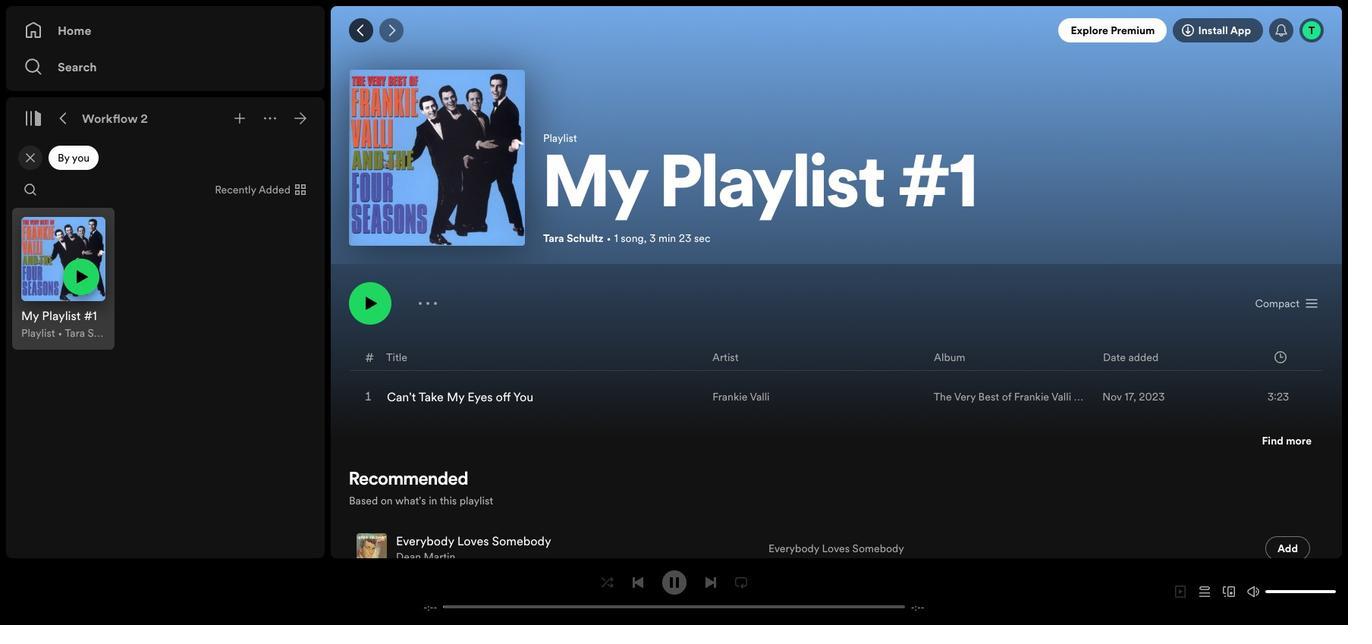 Task type: locate. For each thing, give the bounding box(es) containing it.
1 horizontal spatial loves
[[822, 541, 850, 556]]

1 horizontal spatial my
[[543, 152, 647, 225]]

title
[[386, 349, 407, 365]]

0 horizontal spatial somebody
[[492, 533, 551, 549]]

my
[[543, 152, 647, 225], [447, 389, 465, 405]]

can't take my eyes off you link
[[387, 389, 534, 405]]

0 vertical spatial playlist
[[543, 131, 577, 146]]

can't take my eyes off you
[[387, 389, 534, 405]]

Recently Added, Grid view field
[[203, 178, 316, 202]]

everybody loves somebody link
[[396, 533, 551, 549], [769, 541, 904, 556]]

everybody
[[396, 533, 454, 549], [769, 541, 820, 556]]

my playlist #1 image
[[349, 70, 525, 246]]

1 horizontal spatial playlist
[[543, 131, 577, 146]]

previous image
[[632, 576, 644, 588]]

add button
[[1266, 537, 1311, 561]]

schultz
[[567, 231, 604, 246]]

by you
[[58, 150, 90, 165]]

loves
[[457, 533, 489, 549], [822, 541, 850, 556]]

tara
[[543, 231, 564, 246]]

-:--
[[424, 601, 437, 614], [911, 601, 925, 614]]

1 vertical spatial playlist
[[660, 152, 886, 225]]

connect to a device image
[[1223, 586, 1235, 598]]

:-
[[427, 601, 434, 614], [915, 601, 921, 614]]

disable repeat image
[[735, 576, 747, 588]]

my right take
[[447, 389, 465, 405]]

playlist •
[[21, 325, 65, 340]]

premium
[[1111, 23, 1155, 38]]

1 horizontal spatial :-
[[915, 601, 921, 614]]

playlist for my
[[543, 131, 577, 146]]

player controls element
[[407, 570, 942, 614]]

compact
[[1255, 296, 1300, 311]]

find
[[1262, 433, 1284, 448]]

playlist my playlist #1
[[543, 131, 978, 225]]

row containing playlist
[[12, 208, 114, 350]]

what's new image
[[1276, 24, 1288, 36]]

playlist
[[543, 131, 577, 146], [660, 152, 886, 225], [21, 325, 55, 340]]

1 horizontal spatial -:--
[[911, 601, 925, 614]]

added
[[1129, 349, 1159, 365]]

#1
[[899, 152, 978, 225]]

0 horizontal spatial everybody
[[396, 533, 454, 549]]

2 vertical spatial playlist
[[21, 325, 55, 340]]

group containing playlist
[[12, 208, 114, 350]]

search link
[[24, 52, 307, 82]]

loves for everybody loves somebody
[[822, 541, 850, 556]]

1 horizontal spatial everybody
[[769, 541, 820, 556]]

by
[[58, 150, 70, 165]]

#
[[365, 349, 374, 365]]

everybody loves somebody cell
[[357, 528, 756, 569]]

0 horizontal spatial playlist
[[21, 325, 55, 340]]

group inside main "element"
[[12, 208, 114, 350]]

1 song , 3 min 23 sec
[[614, 231, 711, 246]]

everybody loves somebody
[[769, 541, 904, 556]]

somebody
[[492, 533, 551, 549], [853, 541, 904, 556]]

search in your library image
[[24, 184, 36, 196]]

somebody for everybody loves somebody
[[853, 541, 904, 556]]

2 horizontal spatial playlist
[[660, 152, 886, 225]]

date added
[[1103, 349, 1159, 365]]

0 horizontal spatial my
[[447, 389, 465, 405]]

group
[[12, 208, 114, 350]]

everybody inside "everybody loves somebody dean martin"
[[396, 533, 454, 549]]

can't
[[387, 389, 416, 405]]

2 - from the left
[[434, 601, 437, 614]]

2023
[[1139, 389, 1165, 404]]

playlist inside row
[[21, 325, 55, 340]]

this
[[440, 493, 457, 508]]

row
[[12, 208, 114, 350]]

everybody for everybody loves somebody
[[769, 541, 820, 556]]

install app link
[[1174, 18, 1263, 42]]

recently added
[[215, 182, 291, 197]]

1 horizontal spatial everybody loves somebody link
[[769, 541, 904, 556]]

home
[[58, 22, 91, 39]]

top bar and user menu element
[[331, 6, 1342, 55]]

t button
[[1300, 18, 1324, 42]]

frankie valli link
[[713, 389, 770, 404]]

Disable repeat checkbox
[[729, 570, 753, 595]]

add
[[1278, 541, 1298, 556]]

0 horizontal spatial -:--
[[424, 601, 437, 614]]

1 :- from the left
[[427, 601, 434, 614]]

martin
[[424, 549, 456, 565]]

1
[[614, 231, 618, 246]]

1 horizontal spatial somebody
[[853, 541, 904, 556]]

eyes
[[468, 389, 493, 405]]

somebody inside "everybody loves somebody dean martin"
[[492, 533, 551, 549]]

nov 17, 2023
[[1103, 389, 1165, 404]]

recommended based on what's in this playlist
[[349, 471, 493, 508]]

cell
[[1019, 528, 1207, 569]]

2 :- from the left
[[915, 601, 921, 614]]

on
[[381, 493, 393, 508]]

everybody loves somebody dean martin
[[396, 533, 551, 565]]

-
[[424, 601, 427, 614], [434, 601, 437, 614], [911, 601, 915, 614], [921, 601, 925, 614]]

my inside grid
[[447, 389, 465, 405]]

install app
[[1199, 23, 1251, 38]]

loves inside "everybody loves somebody dean martin"
[[457, 533, 489, 549]]

main element
[[6, 6, 325, 559]]

1 vertical spatial my
[[447, 389, 465, 405]]

None search field
[[18, 178, 42, 202]]

2
[[141, 110, 148, 127]]

0 horizontal spatial loves
[[457, 533, 489, 549]]

added
[[259, 182, 291, 197]]

17,
[[1125, 389, 1137, 404]]

go back image
[[355, 24, 367, 36]]

frankie
[[713, 389, 748, 404]]

everybody for everybody loves somebody dean martin
[[396, 533, 454, 549]]

my up schultz
[[543, 152, 647, 225]]

you
[[72, 150, 90, 165]]

0 horizontal spatial :-
[[427, 601, 434, 614]]

Compact button
[[1249, 291, 1324, 316]]

0 vertical spatial my
[[543, 152, 647, 225]]



Task type: describe. For each thing, give the bounding box(es) containing it.
row inside main "element"
[[12, 208, 114, 350]]

app
[[1231, 23, 1251, 38]]

my inside playlist my playlist #1
[[543, 152, 647, 225]]

recently
[[215, 182, 256, 197]]

By you checkbox
[[49, 146, 99, 170]]

you
[[513, 389, 534, 405]]

date
[[1103, 349, 1126, 365]]

2 -:-- from the left
[[911, 601, 925, 614]]

3:23
[[1268, 389, 1289, 404]]

tara schultz link
[[543, 231, 604, 246]]

workflow 2 button
[[79, 106, 151, 131]]

loves for everybody loves somebody dean martin
[[457, 533, 489, 549]]

tara schultz
[[543, 231, 604, 246]]

choose photo
[[398, 175, 476, 192]]

choose photo button
[[349, 70, 525, 246]]

,
[[644, 231, 647, 246]]

off
[[496, 389, 511, 405]]

choose
[[398, 175, 441, 192]]

find more
[[1262, 433, 1312, 448]]

find more button
[[1262, 433, 1312, 448]]

none search field inside main "element"
[[18, 178, 42, 202]]

album
[[934, 349, 966, 365]]

# column header
[[365, 344, 374, 370]]

in
[[429, 493, 437, 508]]

home link
[[24, 15, 307, 46]]

duration image
[[1275, 351, 1287, 363]]

3
[[650, 231, 656, 246]]

clear filters image
[[24, 152, 36, 164]]

artist
[[713, 349, 739, 365]]

my playlist #1 grid
[[332, 343, 1342, 409]]

1 - from the left
[[424, 601, 427, 614]]

nov
[[1103, 389, 1122, 404]]

1 -:-- from the left
[[424, 601, 437, 614]]

t
[[1309, 23, 1315, 38]]

go forward image
[[385, 24, 398, 36]]

dean
[[396, 549, 421, 565]]

•
[[58, 325, 62, 340]]

take
[[419, 389, 444, 405]]

my playlist #1 button
[[543, 152, 1324, 225]]

recommended
[[349, 471, 468, 489]]

song
[[621, 231, 644, 246]]

enable shuffle image
[[601, 576, 614, 588]]

playlist
[[460, 493, 493, 508]]

4 - from the left
[[921, 601, 925, 614]]

next image
[[705, 576, 717, 588]]

workflow
[[82, 110, 138, 127]]

dean martin link
[[396, 549, 456, 565]]

explore premium
[[1071, 23, 1155, 38]]

install
[[1199, 23, 1228, 38]]

photo
[[444, 175, 476, 192]]

0 horizontal spatial everybody loves somebody link
[[396, 533, 551, 549]]

based
[[349, 493, 378, 508]]

volume high image
[[1248, 586, 1260, 598]]

sec
[[694, 231, 711, 246]]

duration element
[[1275, 351, 1287, 363]]

3:23 cell
[[1219, 385, 1311, 409]]

playlist for •
[[21, 325, 55, 340]]

explore
[[1071, 23, 1109, 38]]

23
[[679, 231, 692, 246]]

somebody for everybody loves somebody dean martin
[[492, 533, 551, 549]]

explore premium button
[[1059, 18, 1167, 42]]

what's
[[395, 493, 426, 508]]

pause image
[[668, 576, 680, 588]]

more
[[1286, 433, 1312, 448]]

valli
[[750, 389, 770, 404]]

min
[[659, 231, 676, 246]]

workflow 2
[[82, 110, 148, 127]]

frankie valli
[[713, 389, 770, 404]]

# row
[[350, 344, 1323, 371]]

search
[[58, 58, 97, 75]]

3 - from the left
[[911, 601, 915, 614]]



Task type: vqa. For each thing, say whether or not it's contained in the screenshot.
the this at the left of page
yes



